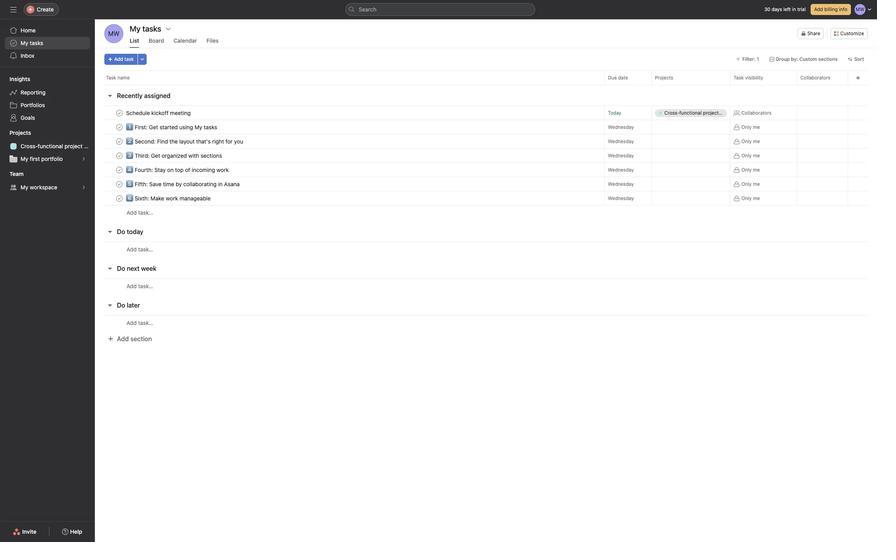 Task type: locate. For each thing, give the bounding box(es) containing it.
add task… down today
[[127, 246, 153, 253]]

1 vertical spatial collapse task list for this section image
[[107, 265, 113, 272]]

task… down week at the left
[[138, 283, 153, 289]]

do left 'next'
[[117, 265, 125, 272]]

Completed checkbox
[[115, 108, 124, 118], [115, 137, 124, 146], [115, 151, 124, 160], [115, 179, 124, 189], [115, 194, 124, 203]]

add task… for today
[[127, 246, 153, 253]]

do next week button
[[117, 261, 157, 276]]

share
[[808, 30, 821, 36]]

name
[[118, 75, 130, 81]]

schedule kickoff meeting cell
[[95, 106, 605, 120]]

completed checkbox for "5️⃣ fifth: save time by collaborating in asana" "text box"
[[115, 179, 124, 189]]

1 wednesday from the top
[[608, 124, 634, 130]]

insights
[[9, 76, 30, 82]]

task… for today
[[138, 246, 153, 253]]

1 horizontal spatial task
[[734, 75, 744, 81]]

1 vertical spatial my
[[21, 155, 28, 162]]

more actions image
[[140, 57, 145, 62]]

my for my tasks
[[21, 40, 28, 46]]

6 me from the top
[[754, 195, 760, 201]]

add task… row
[[95, 205, 878, 220], [95, 242, 878, 257], [95, 278, 878, 294], [95, 315, 878, 330]]

collapse task list for this section image for do later
[[107, 302, 113, 309]]

only me for linked projects for 2️⃣ second: find the layout that's right for you "cell"
[[742, 138, 760, 144]]

team button
[[0, 170, 24, 178]]

5 me from the top
[[754, 181, 760, 187]]

3 do from the top
[[117, 302, 125, 309]]

me for linked projects for 6️⃣ sixth: make work manageable cell
[[754, 195, 760, 201]]

collaborators inside header recently assigned tree grid
[[742, 110, 772, 116]]

search button
[[346, 3, 535, 16]]

5️⃣ Fifth: Save time by collaborating in Asana text field
[[125, 180, 242, 188]]

projects button
[[0, 129, 31, 137]]

1 add task… button from the top
[[127, 208, 153, 217]]

3 completed image from the top
[[115, 179, 124, 189]]

collapse task list for this section image
[[107, 229, 113, 235], [107, 265, 113, 272], [107, 302, 113, 309]]

my inside teams element
[[21, 184, 28, 191]]

sort button
[[845, 54, 868, 65]]

by:
[[792, 56, 799, 62]]

1 only from the top
[[742, 124, 752, 130]]

my left first
[[21, 155, 28, 162]]

completed checkbox inside 5️⃣ fifth: save time by collaborating in asana cell
[[115, 179, 124, 189]]

only me for linked projects for 3️⃣ third: get organized with sections cell
[[742, 152, 760, 158]]

portfolio
[[41, 155, 63, 162]]

3 only me from the top
[[742, 152, 760, 158]]

task… up today
[[138, 209, 153, 216]]

2 only from the top
[[742, 138, 752, 144]]

task name column header
[[104, 70, 607, 85]]

4 add task… row from the top
[[95, 315, 878, 330]]

0 horizontal spatial task
[[106, 75, 116, 81]]

6 wednesday from the top
[[608, 195, 634, 201]]

task left visibility
[[734, 75, 744, 81]]

wednesday for the 3️⃣ third: get organized with sections "cell"
[[608, 153, 634, 159]]

group
[[776, 56, 790, 62]]

2 add task… button from the top
[[127, 245, 153, 254]]

add task… up section
[[127, 319, 153, 326]]

goals
[[21, 114, 35, 121]]

add left task
[[114, 56, 123, 62]]

linked projects for 5️⃣ fifth: save time by collaborating in asana cell
[[652, 177, 731, 191]]

1 me from the top
[[754, 124, 760, 130]]

projects
[[655, 75, 674, 81], [9, 129, 31, 136]]

0 vertical spatial projects
[[655, 75, 674, 81]]

2 my from the top
[[21, 155, 28, 162]]

4️⃣ fourth: stay on top of incoming work cell
[[95, 163, 605, 177]]

completed checkbox for 3️⃣ third: get organized with sections text box
[[115, 151, 124, 160]]

add up do today button
[[127, 209, 137, 216]]

add inside add task button
[[114, 56, 123, 62]]

me for linked projects for 4️⃣ fourth: stay on top of incoming work cell
[[754, 167, 760, 173]]

collapse task list for this section image left do today button
[[107, 229, 113, 235]]

5 only me from the top
[[742, 181, 760, 187]]

my inside projects element
[[21, 155, 28, 162]]

home link
[[5, 24, 90, 37]]

4 only me from the top
[[742, 167, 760, 173]]

teams element
[[0, 167, 95, 195]]

reporting link
[[5, 86, 90, 99]]

1 vertical spatial projects
[[9, 129, 31, 136]]

my down team
[[21, 184, 28, 191]]

1 completed checkbox from the top
[[115, 122, 124, 132]]

filter: 1
[[743, 56, 760, 62]]

1 only me from the top
[[742, 124, 760, 130]]

1 completed image from the top
[[115, 108, 124, 118]]

3 only from the top
[[742, 152, 752, 158]]

2 me from the top
[[754, 138, 760, 144]]

5 completed checkbox from the top
[[115, 194, 124, 203]]

completed checkbox inside 6️⃣ sixth: make work manageable cell
[[115, 194, 124, 203]]

do for do today
[[117, 228, 125, 235]]

4 wednesday from the top
[[608, 167, 634, 173]]

completed image for 2️⃣ second: find the layout that's right for you "text box" at the top
[[115, 137, 124, 146]]

add task…
[[127, 209, 153, 216], [127, 246, 153, 253], [127, 283, 153, 289], [127, 319, 153, 326]]

add task… button up section
[[127, 319, 153, 327]]

completed checkbox up do today button
[[115, 194, 124, 203]]

add task… button for next
[[127, 282, 153, 291]]

3 my from the top
[[21, 184, 28, 191]]

do later
[[117, 302, 140, 309]]

me
[[754, 124, 760, 130], [754, 138, 760, 144], [754, 152, 760, 158], [754, 167, 760, 173], [754, 181, 760, 187], [754, 195, 760, 201]]

add inside add billing info button
[[815, 6, 824, 12]]

only me for linked projects for 4️⃣ fourth: stay on top of incoming work cell
[[742, 167, 760, 173]]

1 do from the top
[[117, 228, 125, 235]]

3 collapse task list for this section image from the top
[[107, 302, 113, 309]]

add task… down do next week button
[[127, 283, 153, 289]]

create button
[[24, 3, 59, 16]]

2 vertical spatial my
[[21, 184, 28, 191]]

next
[[127, 265, 140, 272]]

goals link
[[5, 112, 90, 124]]

completed image
[[115, 108, 124, 118], [115, 122, 124, 132], [115, 165, 124, 175], [115, 194, 124, 203]]

completed checkbox for 2️⃣ second: find the layout that's right for you "text box" at the top
[[115, 137, 124, 146]]

1 task… from the top
[[138, 209, 153, 216]]

search
[[359, 6, 377, 13]]

only for linked projects for 4️⃣ fourth: stay on top of incoming work cell
[[742, 167, 752, 173]]

1 add task… from the top
[[127, 209, 153, 216]]

3 wednesday from the top
[[608, 153, 634, 159]]

add task… for later
[[127, 319, 153, 326]]

3 completed image from the top
[[115, 165, 124, 175]]

header recently assigned tree grid
[[95, 105, 878, 220]]

completed checkbox inside schedule kickoff meeting cell
[[115, 108, 124, 118]]

show options image
[[165, 26, 172, 32]]

first
[[30, 155, 40, 162]]

1 completed image from the top
[[115, 137, 124, 146]]

reporting
[[21, 89, 46, 96]]

do inside do later button
[[117, 302, 125, 309]]

2 add task… from the top
[[127, 246, 153, 253]]

2 add task… row from the top
[[95, 242, 878, 257]]

2 vertical spatial collapse task list for this section image
[[107, 302, 113, 309]]

4 add task… button from the top
[[127, 319, 153, 327]]

add task button
[[104, 54, 138, 65]]

row
[[95, 70, 878, 85], [104, 85, 868, 85], [95, 105, 878, 121], [95, 119, 878, 135], [95, 133, 878, 149], [95, 148, 878, 164], [95, 162, 878, 178], [95, 176, 878, 192], [95, 190, 878, 206]]

add task… button up today
[[127, 208, 153, 217]]

task… up section
[[138, 319, 153, 326]]

2 only me from the top
[[742, 138, 760, 144]]

3 task… from the top
[[138, 283, 153, 289]]

2 completed image from the top
[[115, 151, 124, 160]]

4 completed image from the top
[[115, 194, 124, 203]]

0 horizontal spatial collaborators
[[742, 110, 772, 116]]

4 completed checkbox from the top
[[115, 179, 124, 189]]

add section
[[117, 335, 152, 343]]

1 vertical spatial collaborators
[[742, 110, 772, 116]]

add task… for next
[[127, 283, 153, 289]]

my tasks link
[[5, 37, 90, 49]]

completed image
[[115, 137, 124, 146], [115, 151, 124, 160], [115, 179, 124, 189]]

do inside do next week button
[[117, 265, 125, 272]]

2 task from the left
[[734, 75, 744, 81]]

add task… button for later
[[127, 319, 153, 327]]

0 vertical spatial do
[[117, 228, 125, 235]]

row containing collaborators
[[95, 105, 878, 121]]

later
[[127, 302, 140, 309]]

0 vertical spatial collapse task list for this section image
[[107, 229, 113, 235]]

Completed checkbox
[[115, 122, 124, 132], [115, 165, 124, 175]]

add task… up today
[[127, 209, 153, 216]]

0 horizontal spatial projects
[[9, 129, 31, 136]]

wednesday for 5️⃣ fifth: save time by collaborating in asana cell
[[608, 181, 634, 187]]

recently assigned
[[117, 92, 171, 99]]

files link
[[207, 37, 219, 48]]

completed image inside schedule kickoff meeting cell
[[115, 108, 124, 118]]

team
[[9, 170, 24, 177]]

2 completed checkbox from the top
[[115, 137, 124, 146]]

due date
[[608, 75, 629, 81]]

4 add task… from the top
[[127, 319, 153, 326]]

collapse task list for this section image for do next week
[[107, 265, 113, 272]]

task name
[[106, 75, 130, 81]]

search list box
[[346, 3, 535, 16]]

recently
[[117, 92, 143, 99]]

Schedule kickoff meeting text field
[[125, 109, 193, 117]]

completed checkbox right see details, my workspace image
[[115, 179, 124, 189]]

3 add task… row from the top
[[95, 278, 878, 294]]

add task… row for do today
[[95, 242, 878, 257]]

do today button
[[117, 225, 143, 239]]

completed checkbox inside 2️⃣ second: find the layout that's right for you cell
[[115, 137, 124, 146]]

6 only me from the top
[[742, 195, 760, 201]]

only me for 'linked projects for 1️⃣ first: get started using my tasks' cell
[[742, 124, 760, 130]]

1 horizontal spatial collaborators
[[801, 75, 831, 81]]

collapse task list for this section image left 'next'
[[107, 265, 113, 272]]

2 vertical spatial completed image
[[115, 179, 124, 189]]

completed checkbox for 1️⃣ first: get started using my tasks text box
[[115, 122, 124, 132]]

days
[[772, 6, 783, 12]]

2️⃣ Second: Find the layout that's right for you text field
[[125, 137, 246, 145]]

completed checkbox right plan
[[115, 137, 124, 146]]

plan
[[84, 143, 95, 150]]

completed image inside the 4️⃣ fourth: stay on top of incoming work cell
[[115, 165, 124, 175]]

2 completed checkbox from the top
[[115, 165, 124, 175]]

2 wednesday from the top
[[608, 138, 634, 144]]

completed image inside 5️⃣ fifth: save time by collaborating in asana cell
[[115, 179, 124, 189]]

3 add task… button from the top
[[127, 282, 153, 291]]

completed checkbox down recently
[[115, 108, 124, 118]]

add
[[815, 6, 824, 12], [114, 56, 123, 62], [127, 209, 137, 216], [127, 246, 137, 253], [127, 283, 137, 289], [127, 319, 137, 326], [117, 335, 129, 343]]

0 vertical spatial my
[[21, 40, 28, 46]]

completed image right see details, my workspace image
[[115, 179, 124, 189]]

customize
[[841, 30, 865, 36]]

only for the "linked projects for 5️⃣ fifth: save time by collaborating in asana" cell
[[742, 181, 752, 187]]

my for my first portfolio
[[21, 155, 28, 162]]

inbox link
[[5, 49, 90, 62]]

0 vertical spatial collaborators
[[801, 75, 831, 81]]

task left name
[[106, 75, 116, 81]]

add task… button down today
[[127, 245, 153, 254]]

filter: 1 button
[[733, 54, 763, 65]]

completed checkbox inside 1️⃣ first: get started using my tasks cell
[[115, 122, 124, 132]]

only
[[742, 124, 752, 130], [742, 138, 752, 144], [742, 152, 752, 158], [742, 167, 752, 173], [742, 181, 752, 187], [742, 195, 752, 201]]

add task… row for do next week
[[95, 278, 878, 294]]

do left today
[[117, 228, 125, 235]]

my workspace link
[[5, 181, 90, 194]]

0 vertical spatial completed checkbox
[[115, 122, 124, 132]]

1️⃣ first: get started using my tasks cell
[[95, 120, 605, 134]]

do for do next week
[[117, 265, 125, 272]]

2 collapse task list for this section image from the top
[[107, 265, 113, 272]]

only for linked projects for 2️⃣ second: find the layout that's right for you "cell"
[[742, 138, 752, 144]]

completed checkbox inside the 4️⃣ fourth: stay on top of incoming work cell
[[115, 165, 124, 175]]

completed image for 4️⃣ fourth: stay on top of incoming work text field
[[115, 165, 124, 175]]

trial
[[798, 6, 807, 12]]

insights button
[[0, 75, 30, 83]]

my first portfolio link
[[5, 153, 90, 165]]

3 add task… from the top
[[127, 283, 153, 289]]

only for 'linked projects for 1️⃣ first: get started using my tasks' cell
[[742, 124, 752, 130]]

group by: custom sections
[[776, 56, 838, 62]]

my left tasks
[[21, 40, 28, 46]]

completed checkbox right see details, my first portfolio icon
[[115, 151, 124, 160]]

1 collapse task list for this section image from the top
[[107, 229, 113, 235]]

tasks
[[30, 40, 43, 46]]

task…
[[138, 209, 153, 216], [138, 246, 153, 253], [138, 283, 153, 289], [138, 319, 153, 326]]

create
[[37, 6, 54, 13]]

4 task… from the top
[[138, 319, 153, 326]]

add section button
[[104, 332, 155, 346]]

1 completed checkbox from the top
[[115, 108, 124, 118]]

add inside header recently assigned tree grid
[[127, 209, 137, 216]]

1 vertical spatial do
[[117, 265, 125, 272]]

only me for the "linked projects for 5️⃣ fifth: save time by collaborating in asana" cell
[[742, 181, 760, 187]]

global element
[[0, 19, 95, 67]]

add left section
[[117, 335, 129, 343]]

sections
[[819, 56, 838, 62]]

collaborators down custom
[[801, 75, 831, 81]]

my first portfolio
[[21, 155, 63, 162]]

help button
[[57, 525, 87, 539]]

completed image right see details, my first portfolio icon
[[115, 151, 124, 160]]

wednesday
[[608, 124, 634, 130], [608, 138, 634, 144], [608, 153, 634, 159], [608, 167, 634, 173], [608, 181, 634, 187], [608, 195, 634, 201]]

2 vertical spatial do
[[117, 302, 125, 309]]

custom
[[800, 56, 818, 62]]

my
[[21, 40, 28, 46], [21, 155, 28, 162], [21, 184, 28, 191]]

do left later
[[117, 302, 125, 309]]

cross-
[[21, 143, 38, 150]]

1️⃣ First: Get started using My tasks text field
[[125, 123, 220, 131]]

3 completed checkbox from the top
[[115, 151, 124, 160]]

add down 'next'
[[127, 283, 137, 289]]

collapse task list for this section image left do later
[[107, 302, 113, 309]]

task… for later
[[138, 319, 153, 326]]

4 only from the top
[[742, 167, 752, 173]]

left
[[784, 6, 791, 12]]

completed checkbox inside the 3️⃣ third: get organized with sections "cell"
[[115, 151, 124, 160]]

task inside column header
[[106, 75, 116, 81]]

add task… button inside header recently assigned tree grid
[[127, 208, 153, 217]]

in
[[793, 6, 797, 12]]

projects element
[[0, 126, 95, 167]]

0 vertical spatial completed image
[[115, 137, 124, 146]]

add up add section button
[[127, 319, 137, 326]]

see details, my workspace image
[[81, 185, 86, 190]]

2 do from the top
[[117, 265, 125, 272]]

1 vertical spatial completed image
[[115, 151, 124, 160]]

1 horizontal spatial projects
[[655, 75, 674, 81]]

collaborators down visibility
[[742, 110, 772, 116]]

do
[[117, 228, 125, 235], [117, 265, 125, 272], [117, 302, 125, 309]]

4 me from the top
[[754, 167, 760, 173]]

projects inside row
[[655, 75, 674, 81]]

3️⃣ Third: Get organized with sections text field
[[125, 152, 225, 160]]

add inside add section button
[[117, 335, 129, 343]]

5 only from the top
[[742, 181, 752, 187]]

completed image right plan
[[115, 137, 124, 146]]

3 me from the top
[[754, 152, 760, 158]]

completed image inside 1️⃣ first: get started using my tasks cell
[[115, 122, 124, 132]]

add task
[[114, 56, 134, 62]]

1 vertical spatial completed checkbox
[[115, 165, 124, 175]]

add billing info button
[[811, 4, 852, 15]]

week
[[141, 265, 157, 272]]

1 my from the top
[[21, 40, 28, 46]]

completed image inside the 3️⃣ third: get organized with sections "cell"
[[115, 151, 124, 160]]

completed image inside 6️⃣ sixth: make work manageable cell
[[115, 194, 124, 203]]

5 wednesday from the top
[[608, 181, 634, 187]]

add left "billing"
[[815, 6, 824, 12]]

completed image inside 2️⃣ second: find the layout that's right for you cell
[[115, 137, 124, 146]]

my inside global element
[[21, 40, 28, 46]]

2 completed image from the top
[[115, 122, 124, 132]]

do inside do today button
[[117, 228, 125, 235]]

1 task from the left
[[106, 75, 116, 81]]

add task… button for today
[[127, 245, 153, 254]]

add task… button
[[127, 208, 153, 217], [127, 245, 153, 254], [127, 282, 153, 291], [127, 319, 153, 327]]

task… up week at the left
[[138, 246, 153, 253]]

add task… button down do next week button
[[127, 282, 153, 291]]

2 task… from the top
[[138, 246, 153, 253]]

completed image for schedule kickoff meeting text box
[[115, 108, 124, 118]]

6 only from the top
[[742, 195, 752, 201]]



Task type: vqa. For each thing, say whether or not it's contained in the screenshot.
Recently assigned Button
yes



Task type: describe. For each thing, give the bounding box(es) containing it.
collapse task list for this section image for do today
[[107, 229, 113, 235]]

task… inside header recently assigned tree grid
[[138, 209, 153, 216]]

info
[[840, 6, 848, 12]]

group by: custom sections button
[[766, 54, 842, 65]]

completed checkbox for schedule kickoff meeting text box
[[115, 108, 124, 118]]

add billing info
[[815, 6, 848, 12]]

insights element
[[0, 72, 95, 126]]

task for task visibility
[[734, 75, 744, 81]]

row containing task name
[[95, 70, 878, 85]]

share button
[[798, 28, 824, 39]]

invite
[[22, 528, 36, 535]]

me for linked projects for 2️⃣ second: find the layout that's right for you "cell"
[[754, 138, 760, 144]]

add task… inside header recently assigned tree grid
[[127, 209, 153, 216]]

mw button
[[104, 24, 123, 43]]

only me for linked projects for 6️⃣ sixth: make work manageable cell
[[742, 195, 760, 201]]

3️⃣ third: get organized with sections cell
[[95, 148, 605, 163]]

project
[[65, 143, 83, 150]]

sort
[[855, 56, 865, 62]]

projects inside projects dropdown button
[[9, 129, 31, 136]]

assigned
[[144, 92, 171, 99]]

do for do later
[[117, 302, 125, 309]]

task
[[125, 56, 134, 62]]

calendar link
[[174, 37, 197, 48]]

calendar
[[174, 37, 197, 44]]

2️⃣ second: find the layout that's right for you cell
[[95, 134, 605, 149]]

linked projects for 4️⃣ fourth: stay on top of incoming work cell
[[652, 163, 731, 177]]

recently assigned button
[[117, 89, 171, 103]]

portfolios
[[21, 102, 45, 108]]

completed checkbox for 6️⃣ sixth: make work manageable text field
[[115, 194, 124, 203]]

today
[[608, 110, 622, 116]]

completed image for "5️⃣ fifth: save time by collaborating in asana" "text box"
[[115, 179, 124, 189]]

list
[[130, 37, 139, 44]]

cross-functional project plan link
[[5, 140, 95, 153]]

home
[[21, 27, 36, 34]]

invite button
[[8, 525, 42, 539]]

me for the "linked projects for 5️⃣ fifth: save time by collaborating in asana" cell
[[754, 181, 760, 187]]

30 days left in trial
[[765, 6, 807, 12]]

add down do today button
[[127, 246, 137, 253]]

do next week
[[117, 265, 157, 272]]

4️⃣ Fourth: Stay on top of incoming work text field
[[125, 166, 231, 174]]

30
[[765, 6, 771, 12]]

linked projects for 6️⃣ sixth: make work manageable cell
[[652, 191, 731, 206]]

board
[[149, 37, 164, 44]]

linked projects for 3️⃣ third: get organized with sections cell
[[652, 148, 731, 163]]

wednesday for 1️⃣ first: get started using my tasks cell
[[608, 124, 634, 130]]

help
[[70, 528, 82, 535]]

task for task name
[[106, 75, 116, 81]]

today
[[127, 228, 143, 235]]

completed image for 1️⃣ first: get started using my tasks text box
[[115, 122, 124, 132]]

add task… row for do later
[[95, 315, 878, 330]]

my tasks
[[130, 24, 161, 33]]

my tasks
[[21, 40, 43, 46]]

collapse task list for this section image
[[107, 93, 113, 99]]

visibility
[[746, 75, 764, 81]]

filter:
[[743, 56, 756, 62]]

linked projects for 2️⃣ second: find the layout that's right for you cell
[[652, 134, 731, 149]]

inbox
[[21, 52, 34, 59]]

completed checkbox for 4️⃣ fourth: stay on top of incoming work text field
[[115, 165, 124, 175]]

due
[[608, 75, 617, 81]]

do later button
[[117, 298, 140, 312]]

6️⃣ sixth: make work manageable cell
[[95, 191, 605, 206]]

list link
[[130, 37, 139, 48]]

wednesday for the 4️⃣ fourth: stay on top of incoming work cell
[[608, 167, 634, 173]]

1
[[757, 56, 760, 62]]

functional
[[38, 143, 63, 150]]

me for linked projects for 3️⃣ third: get organized with sections cell
[[754, 152, 760, 158]]

only for linked projects for 6️⃣ sixth: make work manageable cell
[[742, 195, 752, 201]]

portfolios link
[[5, 99, 90, 112]]

mw
[[108, 30, 120, 37]]

completed image for 6️⃣ sixth: make work manageable text field
[[115, 194, 124, 203]]

cross-functional project plan
[[21, 143, 95, 150]]

my for my workspace
[[21, 184, 28, 191]]

me for 'linked projects for 1️⃣ first: get started using my tasks' cell
[[754, 124, 760, 130]]

hide sidebar image
[[10, 6, 17, 13]]

workspace
[[30, 184, 57, 191]]

linked projects for 1️⃣ first: get started using my tasks cell
[[652, 120, 731, 134]]

board link
[[149, 37, 164, 48]]

add field image
[[856, 76, 861, 80]]

section
[[130, 335, 152, 343]]

5️⃣ fifth: save time by collaborating in asana cell
[[95, 177, 605, 191]]

do today
[[117, 228, 143, 235]]

files
[[207, 37, 219, 44]]

completed image for 3️⃣ third: get organized with sections text box
[[115, 151, 124, 160]]

billing
[[825, 6, 838, 12]]

6️⃣ Sixth: Make work manageable text field
[[125, 194, 213, 202]]

wednesday for 6️⃣ sixth: make work manageable cell
[[608, 195, 634, 201]]

date
[[619, 75, 629, 81]]

1 add task… row from the top
[[95, 205, 878, 220]]

task visibility
[[734, 75, 764, 81]]

customize button
[[831, 28, 868, 39]]

task… for next
[[138, 283, 153, 289]]

wednesday for 2️⃣ second: find the layout that's right for you cell
[[608, 138, 634, 144]]

see details, my first portfolio image
[[81, 157, 86, 161]]

only for linked projects for 3️⃣ third: get organized with sections cell
[[742, 152, 752, 158]]



